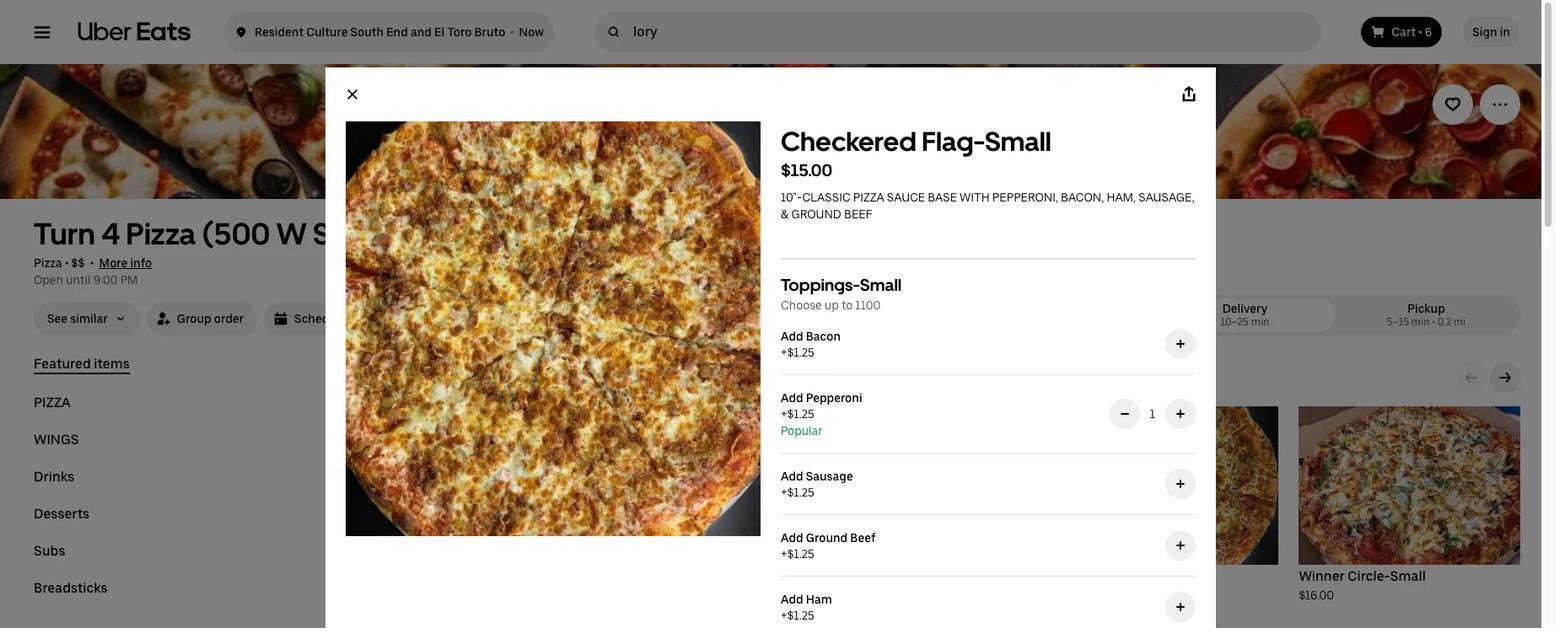 Task type: locate. For each thing, give the bounding box(es) containing it.
turn 4 pizza (500 w summit ave)
[[34, 216, 491, 252]]

1 vertical spatial flag-
[[1128, 569, 1162, 585]]

items
[[94, 356, 130, 372], [420, 367, 471, 391]]

culture
[[306, 25, 348, 39]]

0 horizontal spatial flag-
[[922, 126, 985, 158]]

navigation
[[34, 356, 292, 617]]

1 horizontal spatial most
[[599, 418, 623, 429]]

ground
[[806, 531, 848, 545]]

see
[[47, 312, 68, 326]]

2 + from the top
[[781, 407, 788, 421]]

three dots horizontal button
[[1480, 84, 1521, 125]]

0 horizontal spatial [object object] radio
[[1158, 299, 1333, 332]]

• left now
[[511, 25, 514, 39]]

featured items down see similar
[[34, 356, 130, 372]]

toppings-small choose up to 1100
[[781, 275, 902, 312]]

summit
[[313, 216, 420, 252]]

small inside winner circle-small $16.00
[[1391, 569, 1426, 585]]

0 horizontal spatial pizza
[[34, 256, 62, 270]]

1 horizontal spatial items
[[420, 367, 471, 391]]

liked for #2 most liked
[[625, 418, 648, 429]]

featured up #1 most liked
[[332, 367, 416, 391]]

flag- inside checkered flag-small $15.00
[[922, 126, 985, 158]]

checkered for checkered flag-small $15.00
[[781, 126, 917, 158]]

0 horizontal spatial most
[[356, 418, 381, 429]]

featured up pizza button
[[34, 356, 91, 372]]

add left the ham
[[781, 593, 804, 606]]

$1.25 inside add bacon + $1.25
[[788, 346, 815, 359]]

small inside checkered flag-small $15.00
[[985, 126, 1052, 158]]

more info link
[[99, 256, 152, 270]]

featured items up #1 most liked
[[332, 367, 471, 391]]

add inside the add pepperoni + $1.25 popular
[[781, 391, 804, 405]]

min down the pickup
[[1412, 316, 1430, 328]]

open
[[34, 273, 63, 287]]

checkered flag-small
[[1058, 569, 1197, 585]]

1 liked from the left
[[383, 418, 405, 429]]

4 $1.25 from the top
[[788, 547, 815, 561]]

min for pickup
[[1412, 316, 1430, 328]]

+ up popular
[[781, 407, 788, 421]]

1 horizontal spatial min
[[1412, 316, 1430, 328]]

+ inside the add pepperoni + $1.25 popular
[[781, 407, 788, 421]]

9:00
[[93, 273, 118, 287]]

now
[[519, 25, 544, 39]]

$1.25 down sausage
[[788, 486, 815, 499]]

add up popular
[[781, 391, 804, 405]]

+ down popular
[[781, 486, 788, 499]]

featured items
[[34, 356, 130, 372], [332, 367, 471, 391]]

1 vertical spatial pizza
[[34, 256, 62, 270]]

liked right #1
[[383, 418, 405, 429]]

4 + from the top
[[781, 547, 788, 561]]

+ inside add sausage + $1.25
[[781, 486, 788, 499]]

main navigation menu image
[[34, 24, 51, 40]]

0 horizontal spatial liked
[[383, 418, 405, 429]]

$1.25 for sausage
[[788, 486, 815, 499]]

pizza inside 10"-classic pizza sauce base with pepperoni, bacon, ham, sausage, & ground beef
[[853, 191, 885, 204]]

$1.25 up popular
[[788, 407, 815, 421]]

add left ground
[[781, 531, 804, 545]]

pizza button
[[34, 395, 71, 412]]

subs
[[34, 543, 65, 559]]

$1.25 down the ham
[[788, 609, 815, 622]]

el
[[434, 25, 445, 39]]

min
[[1251, 316, 1270, 328], [1412, 316, 1430, 328]]

beef
[[850, 531, 876, 545]]

#1 most liked
[[342, 418, 405, 429]]

pizza up wings
[[34, 395, 71, 411]]

bacon,
[[1061, 191, 1104, 204]]

+ inside add bacon + $1.25
[[781, 346, 788, 359]]

deliver to image
[[234, 22, 248, 42]]

3 add from the top
[[781, 470, 804, 483]]

pizza
[[126, 216, 196, 252], [34, 256, 62, 270]]

base
[[928, 191, 957, 204]]

popular
[[781, 424, 823, 438]]

x button
[[332, 74, 373, 115]]

$1.25 down ground
[[788, 547, 815, 561]]

drinks
[[34, 469, 74, 485]]

• left 0.2
[[1432, 316, 1436, 328]]

add for add ham + $1.25
[[781, 593, 804, 606]]

most right #2 on the left bottom of the page
[[599, 418, 623, 429]]

2 [object object] radio from the left
[[1339, 299, 1514, 332]]

0 vertical spatial pizza
[[126, 216, 196, 252]]

add ham + $1.25
[[781, 593, 832, 622]]

previous image
[[1465, 371, 1479, 385]]

sausage
[[806, 470, 853, 483]]

0 vertical spatial pizza
[[853, 191, 885, 204]]

beef
[[844, 207, 873, 221]]

2 liked from the left
[[625, 418, 648, 429]]

1 add from the top
[[781, 330, 804, 343]]

(500
[[202, 216, 270, 252]]

add pepperoni + $1.25 popular
[[781, 391, 863, 438]]

liked
[[383, 418, 405, 429], [625, 418, 648, 429]]

w
[[276, 216, 307, 252]]

add left sausage
[[781, 470, 804, 483]]

5 $1.25 from the top
[[788, 609, 815, 622]]

5–15
[[1387, 316, 1410, 328]]

add inside add ground beef + $1.25
[[781, 531, 804, 545]]

add bacon + $1.25
[[781, 330, 841, 359]]

1 min from the left
[[1251, 316, 1270, 328]]

$1.25
[[788, 346, 815, 359], [788, 407, 815, 421], [788, 486, 815, 499], [788, 547, 815, 561], [788, 609, 815, 622]]

1 $1.25 from the top
[[788, 346, 815, 359]]

1 most from the left
[[356, 418, 381, 429]]

1 vertical spatial checkered
[[1058, 569, 1125, 585]]

#1
[[342, 418, 354, 429]]

+ up add ham + $1.25
[[781, 547, 788, 561]]

4 add from the top
[[781, 531, 804, 545]]

[object object] radio containing pickup
[[1339, 299, 1514, 332]]

0 horizontal spatial items
[[94, 356, 130, 372]]

min inside delivery 10–25 min
[[1251, 316, 1270, 328]]

0 horizontal spatial min
[[1251, 316, 1270, 328]]

checkered inside checkered flag-small $15.00
[[781, 126, 917, 158]]

group
[[177, 312, 212, 326]]

south
[[350, 25, 384, 39]]

min inside pickup 5–15 min • 0.2 mi
[[1412, 316, 1430, 328]]

1 horizontal spatial liked
[[625, 418, 648, 429]]

3 + from the top
[[781, 486, 788, 499]]

$1.25 for ham
[[788, 609, 815, 622]]

+ inside add ham + $1.25
[[781, 609, 788, 622]]

winner
[[1299, 569, 1345, 585]]

1 horizontal spatial flag-
[[1128, 569, 1162, 585]]

add inside add ham + $1.25
[[781, 593, 804, 606]]

most
[[356, 418, 381, 429], [599, 418, 623, 429]]

add for add sausage + $1.25
[[781, 470, 804, 483]]

+ down 'choose'
[[781, 346, 788, 359]]

schedule
[[294, 312, 346, 326]]

min down 'delivery' on the right
[[1251, 316, 1270, 328]]

&
[[781, 207, 789, 221]]

1 [object object] radio from the left
[[1158, 299, 1333, 332]]

3 $1.25 from the top
[[788, 486, 815, 499]]

pickup
[[1408, 302, 1446, 315]]

featured
[[34, 356, 91, 372], [332, 367, 416, 391]]

small for checkered flag-small
[[1162, 569, 1197, 585]]

1 horizontal spatial checkered
[[1058, 569, 1125, 585]]

add inside add sausage + $1.25
[[781, 470, 804, 483]]

0 horizontal spatial pizza
[[34, 395, 71, 411]]

ham,
[[1107, 191, 1136, 204]]

add for add bacon + $1.25
[[781, 330, 804, 343]]

delivery
[[1223, 302, 1268, 315]]

4
[[101, 216, 120, 252]]

featured inside featured items button
[[34, 356, 91, 372]]

add for add pepperoni + $1.25 popular
[[781, 391, 804, 405]]

1
[[1150, 407, 1156, 421]]

up
[[825, 299, 839, 312]]

most right #1
[[356, 418, 381, 429]]

pizza
[[853, 191, 885, 204], [34, 395, 71, 411]]

0 horizontal spatial featured items
[[34, 356, 130, 372]]

wings button
[[34, 432, 79, 449]]

0 vertical spatial flag-
[[922, 126, 985, 158]]

pizza inside pizza • $$ • more info open until 9:00 pm
[[34, 256, 62, 270]]

pm
[[120, 273, 138, 287]]

liked right #2 on the left bottom of the page
[[625, 418, 648, 429]]

+
[[781, 346, 788, 359], [781, 407, 788, 421], [781, 486, 788, 499], [781, 547, 788, 561], [781, 609, 788, 622]]

1 + from the top
[[781, 346, 788, 359]]

$20.00
[[816, 589, 852, 602]]

share ios image
[[1181, 86, 1198, 103]]

$1.25 inside add ham + $1.25
[[788, 609, 815, 622]]

2 min from the left
[[1412, 316, 1430, 328]]

checkered for checkered flag-small
[[1058, 569, 1125, 585]]

2 most from the left
[[599, 418, 623, 429]]

1 horizontal spatial pizza
[[853, 191, 885, 204]]

$1.25 inside the add pepperoni + $1.25 popular
[[788, 407, 815, 421]]

flag-
[[922, 126, 985, 158], [1128, 569, 1162, 585]]

0 horizontal spatial checkered
[[781, 126, 917, 158]]

[object Object] radio
[[1158, 299, 1333, 332], [1339, 299, 1514, 332]]

resident culture south end and el toro bruto • now
[[255, 25, 544, 39]]

1 horizontal spatial [object object] radio
[[1339, 299, 1514, 332]]

1 vertical spatial pizza
[[34, 395, 71, 411]]

sauce
[[887, 191, 925, 204]]

5 add from the top
[[781, 593, 804, 606]]

5 + from the top
[[781, 609, 788, 622]]

add inside add bacon + $1.25
[[781, 330, 804, 343]]

ave)
[[426, 216, 491, 252]]

pizza up open
[[34, 256, 62, 270]]

$1.25 inside add ground beef + $1.25
[[788, 547, 815, 561]]

add left bacon at the bottom of the page
[[781, 330, 804, 343]]

+ for add bacon + $1.25
[[781, 346, 788, 359]]

2 add from the top
[[781, 391, 804, 405]]

2 $1.25 from the top
[[788, 407, 815, 421]]

$1.25 inside add sausage + $1.25
[[788, 486, 815, 499]]

ham
[[806, 593, 832, 606]]

0 vertical spatial checkered
[[781, 126, 917, 158]]

toro
[[447, 25, 472, 39]]

• left $$
[[65, 256, 69, 270]]

$1.25 down bacon at the bottom of the page
[[788, 346, 815, 359]]

resident
[[255, 25, 304, 39]]

and
[[411, 25, 432, 39]]

0 horizontal spatial featured
[[34, 356, 91, 372]]

$16.00
[[1299, 589, 1334, 602]]

order
[[214, 312, 244, 326]]

pizza up info
[[126, 216, 196, 252]]

navigation containing featured items
[[34, 356, 292, 617]]

+ down add ground beef + $1.25
[[781, 609, 788, 622]]

turn
[[34, 216, 95, 252]]

small
[[985, 126, 1052, 158], [860, 275, 902, 295], [1162, 569, 1197, 585], [1391, 569, 1426, 585]]

pizza • $$ • more info open until 9:00 pm
[[34, 256, 152, 287]]

checkered
[[781, 126, 917, 158], [1058, 569, 1125, 585]]

pizza up beef
[[853, 191, 885, 204]]

$15.00
[[781, 160, 833, 181]]

schedule button
[[264, 302, 360, 336], [264, 302, 360, 336]]

• right $$
[[90, 256, 94, 270]]

similar
[[70, 312, 108, 326]]



Task type: vqa. For each thing, say whether or not it's contained in the screenshot.
$7.00 within "traditional small $7.00"
no



Task type: describe. For each thing, give the bounding box(es) containing it.
desserts button
[[34, 506, 89, 523]]

to
[[842, 299, 853, 312]]

chevron down small image
[[115, 313, 126, 325]]

[object object] radio containing delivery
[[1158, 299, 1333, 332]]

end
[[386, 25, 408, 39]]

pepperoni,
[[993, 191, 1059, 204]]

most for #1
[[356, 418, 381, 429]]

drinks button
[[34, 469, 74, 486]]

add to favorites image
[[1445, 96, 1462, 113]]

ground
[[791, 207, 842, 221]]

+ inside add ground beef + $1.25
[[781, 547, 788, 561]]

group order link
[[147, 302, 257, 336]]

breadsticks button
[[34, 580, 108, 597]]

in
[[1500, 25, 1511, 39]]

toppings-
[[781, 275, 860, 295]]

until
[[66, 273, 91, 287]]

small for checkered flag-small $15.00
[[985, 126, 1052, 158]]

10–25
[[1221, 316, 1249, 328]]

+ for add pepperoni + $1.25 popular
[[781, 407, 788, 421]]

#2
[[584, 418, 596, 429]]

1 horizontal spatial pizza
[[126, 216, 196, 252]]

sign in
[[1473, 25, 1511, 39]]

wings
[[34, 432, 79, 448]]

flag- for checkered flag-small
[[1128, 569, 1162, 585]]

flag- for checkered flag-small $15.00
[[922, 126, 985, 158]]

featured items inside navigation
[[34, 356, 130, 372]]

mi
[[1454, 316, 1466, 328]]

uber eats home image
[[78, 22, 191, 42]]

featured items button
[[34, 356, 130, 375]]

6
[[1425, 25, 1432, 39]]

breadsticks
[[34, 580, 108, 596]]

sign in link
[[1463, 17, 1521, 47]]

min for delivery
[[1251, 316, 1270, 328]]

large
[[882, 569, 918, 585]]

checkered flag-small $15.00
[[781, 126, 1052, 181]]

10"-
[[781, 191, 803, 204]]

$1.25 for pepperoni
[[788, 407, 815, 421]]

0.2
[[1438, 316, 1452, 328]]

add for add ground beef + $1.25
[[781, 531, 804, 545]]

liked for #1 most liked
[[383, 418, 405, 429]]

#2 most liked
[[584, 418, 648, 429]]

more
[[99, 256, 128, 270]]

subs button
[[34, 543, 65, 560]]

close image
[[346, 88, 359, 101]]

+ for add sausage + $1.25
[[781, 486, 788, 499]]

most for #2
[[599, 418, 623, 429]]

10"-classic pizza sauce base with pepperoni, bacon, ham, sausage, & ground beef
[[781, 191, 1195, 221]]

sign
[[1473, 25, 1498, 39]]

city-
[[850, 569, 882, 585]]

pepperoni
[[806, 391, 863, 405]]

with
[[960, 191, 990, 204]]

+ for add ham + $1.25
[[781, 609, 788, 622]]

info
[[130, 256, 152, 270]]

items inside button
[[94, 356, 130, 372]]

cart
[[1392, 25, 1416, 39]]

$$
[[71, 256, 85, 270]]

race city-large $20.00
[[816, 569, 918, 602]]

desserts
[[34, 506, 89, 522]]

1 horizontal spatial featured items
[[332, 367, 471, 391]]

$1.25 for bacon
[[788, 346, 815, 359]]

1 horizontal spatial featured
[[332, 367, 416, 391]]

next image
[[1499, 371, 1512, 385]]

circle-
[[1348, 569, 1391, 585]]

share ios button
[[1169, 74, 1210, 115]]

bruto
[[474, 25, 506, 39]]

1100
[[856, 299, 881, 312]]

• left 6
[[1419, 25, 1423, 39]]

bacon
[[806, 330, 841, 343]]

race
[[816, 569, 847, 585]]

pickup 5–15 min • 0.2 mi
[[1387, 302, 1466, 328]]

winner circle-small $16.00
[[1299, 569, 1426, 602]]

• inside pickup 5–15 min • 0.2 mi
[[1432, 316, 1436, 328]]

classic
[[802, 191, 851, 204]]

dialog dialog
[[326, 67, 1216, 628]]

cart • 6
[[1392, 25, 1432, 39]]

see similar
[[47, 312, 108, 326]]

add sausage + $1.25
[[781, 470, 853, 499]]

small for winner circle-small $16.00
[[1391, 569, 1426, 585]]

sausage,
[[1139, 191, 1195, 204]]

heart outline link
[[1433, 84, 1474, 125]]

delivery 10–25 min
[[1221, 302, 1270, 328]]

small inside 'toppings-small choose up to 1100'
[[860, 275, 902, 295]]

view more options image
[[1492, 96, 1509, 113]]



